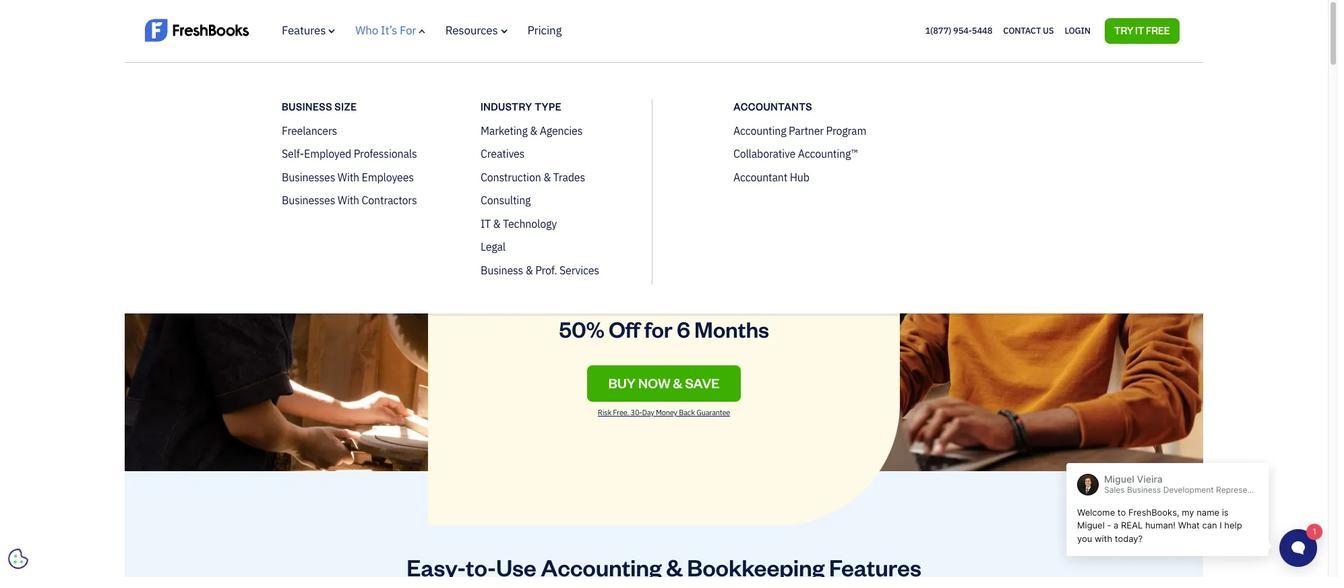 Task type: describe. For each thing, give the bounding box(es) containing it.
buy now & save
[[609, 374, 720, 392]]

industry type
[[481, 100, 562, 112]]

collaborative accounting™
[[734, 147, 859, 161]]

& for marketing
[[530, 124, 538, 137]]

accountants
[[734, 100, 813, 112]]

freelancers link
[[282, 124, 337, 137]]

freshbooks logo image
[[145, 17, 250, 43]]

businesses with contractors link
[[282, 194, 417, 207]]

(based on
[[651, 277, 694, 289]]

construction & trades link
[[481, 170, 585, 184]]

try
[[1115, 24, 1134, 36]]

it & technology link
[[481, 217, 557, 230]]

for
[[400, 23, 416, 38]]

marketing & agencies link
[[481, 124, 583, 137]]

risk free. 30-day money back guarantee
[[598, 408, 731, 418]]

login link
[[1066, 22, 1091, 40]]

services
[[560, 263, 600, 277]]

it
[[1136, 24, 1145, 36]]

risk
[[598, 408, 612, 418]]

self-employed professionals
[[282, 147, 417, 161]]

legal link
[[481, 240, 506, 254]]

who it's for
[[356, 23, 416, 38]]

construction
[[481, 170, 541, 184]]

accounting™
[[798, 147, 859, 161]]

it & technology
[[481, 217, 557, 230]]

businesses with contractors
[[282, 194, 417, 207]]

it's
[[381, 23, 397, 38]]

contact
[[1004, 25, 1042, 36]]

contractors
[[362, 194, 417, 207]]

agencies
[[540, 124, 583, 137]]

businesses for businesses with contractors
[[282, 194, 335, 207]]

prof.
[[536, 263, 557, 277]]

self-employed professionals link
[[282, 147, 417, 161]]

1(877) 954-5448
[[926, 25, 993, 36]]

6
[[677, 315, 690, 343]]

pricing
[[528, 23, 562, 38]]

(based
[[651, 277, 680, 289]]

businesses with employees
[[282, 170, 414, 184]]

collaborative
[[734, 147, 796, 161]]

size
[[335, 100, 357, 112]]

it
[[481, 217, 491, 230]]

legal
[[481, 240, 506, 254]]

self-
[[282, 147, 304, 161]]

accounting partner program
[[734, 124, 867, 137]]

business & prof. services link
[[481, 263, 600, 277]]

construction & trades
[[481, 170, 585, 184]]

guarantee
[[697, 408, 731, 418]]

star rating image
[[584, 279, 644, 289]]

program
[[827, 124, 867, 137]]

cookie preferences image
[[8, 549, 28, 569]]

day
[[642, 408, 655, 418]]

try it free link
[[1106, 18, 1180, 44]]

businesses with employees link
[[282, 170, 414, 184]]

& right now on the bottom
[[673, 374, 683, 392]]

try it free
[[1115, 24, 1171, 36]]

type
[[535, 100, 562, 112]]

on
[[682, 277, 692, 289]]

& for business
[[526, 263, 533, 277]]

accountant hub link
[[734, 170, 810, 184]]

contact us
[[1004, 25, 1055, 36]]

1(877) 954-5448 link
[[926, 25, 993, 36]]



Task type: locate. For each thing, give the bounding box(es) containing it.
creatives
[[481, 147, 525, 161]]

& left the trades
[[544, 170, 551, 184]]

resources
[[446, 23, 498, 38]]

money
[[656, 408, 678, 418]]

save
[[685, 374, 720, 392]]

with for employees
[[338, 170, 360, 184]]

employees
[[362, 170, 414, 184]]

with
[[338, 170, 360, 184], [338, 194, 360, 207]]

features
[[282, 23, 326, 38]]

& for it
[[493, 217, 501, 230]]

1 businesses from the top
[[282, 170, 335, 184]]

with for contractors
[[338, 194, 360, 207]]

hub
[[790, 170, 810, 184]]

& left prof.
[[526, 263, 533, 277]]

contact us link
[[1004, 22, 1055, 40]]

30-
[[631, 408, 642, 418]]

1 vertical spatial businesses
[[282, 194, 335, 207]]

now
[[639, 374, 671, 392]]

50% off for 6 months
[[559, 315, 770, 343]]

businesses down businesses with employees
[[282, 194, 335, 207]]

business
[[282, 100, 333, 112], [481, 263, 523, 277]]

cookie consent banner dialog
[[10, 411, 212, 567]]

freelancers
[[282, 124, 337, 137]]

& right it
[[493, 217, 501, 230]]

accounting
[[734, 124, 787, 137]]

accountant hub
[[734, 170, 810, 184]]

1 vertical spatial with
[[338, 194, 360, 207]]

&
[[530, 124, 538, 137], [544, 170, 551, 184], [493, 217, 501, 230], [526, 263, 533, 277], [673, 374, 683, 392]]

resources link
[[446, 23, 508, 38]]

1(877)
[[926, 25, 952, 36]]

industry
[[481, 100, 533, 112]]

business & prof. services
[[481, 263, 600, 277]]

trades
[[553, 170, 585, 184]]

technology
[[503, 217, 557, 230]]

buy
[[609, 374, 636, 392]]

2 businesses from the top
[[282, 194, 335, 207]]

business down legal
[[481, 263, 523, 277]]

with down businesses with employees 'link'
[[338, 194, 360, 207]]

accountant
[[734, 170, 788, 184]]

features link
[[282, 23, 335, 38]]

consulting link
[[481, 194, 531, 207]]

marketing & agencies
[[481, 124, 583, 137]]

businesses for businesses with employees
[[282, 170, 335, 184]]

professionals
[[354, 147, 417, 161]]

back
[[679, 408, 695, 418]]

954-
[[954, 25, 973, 36]]

accounting partner program link
[[734, 124, 867, 137]]

creatives link
[[481, 147, 525, 161]]

off
[[609, 315, 640, 343]]

business for business size
[[282, 100, 333, 112]]

partner
[[789, 124, 824, 137]]

& for construction
[[544, 170, 551, 184]]

for
[[645, 315, 673, 343]]

business size link
[[282, 99, 454, 114]]

0 horizontal spatial business
[[282, 100, 333, 112]]

5448
[[973, 25, 993, 36]]

us
[[1044, 25, 1055, 36]]

& down industry type
[[530, 124, 538, 137]]

accountants link
[[734, 99, 906, 114]]

months
[[695, 315, 770, 343]]

free
[[1147, 24, 1171, 36]]

business size
[[282, 100, 357, 112]]

login
[[1066, 25, 1091, 36]]

1 vertical spatial business
[[481, 263, 523, 277]]

0 vertical spatial business
[[282, 100, 333, 112]]

marketing
[[481, 124, 528, 137]]

businesses down self-
[[282, 170, 335, 184]]

1 with from the top
[[338, 170, 360, 184]]

2 with from the top
[[338, 194, 360, 207]]

free.
[[613, 408, 629, 418]]

who
[[356, 23, 378, 38]]

0 vertical spatial businesses
[[282, 170, 335, 184]]

excellent
[[533, 276, 577, 290]]

with down self-employed professionals on the top left of page
[[338, 170, 360, 184]]

buy now & save link
[[587, 366, 742, 402]]

1 horizontal spatial business
[[481, 263, 523, 277]]

collaborative accounting™ link
[[734, 147, 859, 161]]

employed
[[304, 147, 352, 161]]

industry type link
[[481, 99, 652, 114]]

who it's for link
[[356, 23, 426, 38]]

business up freelancers
[[282, 100, 333, 112]]

consulting
[[481, 194, 531, 207]]

business for business & prof. services
[[481, 263, 523, 277]]

0 vertical spatial with
[[338, 170, 360, 184]]

pricing link
[[528, 23, 562, 38]]

50%
[[559, 315, 605, 343]]

businesses
[[282, 170, 335, 184], [282, 194, 335, 207]]



Task type: vqa. For each thing, say whether or not it's contained in the screenshot.
the Industry at left top
yes



